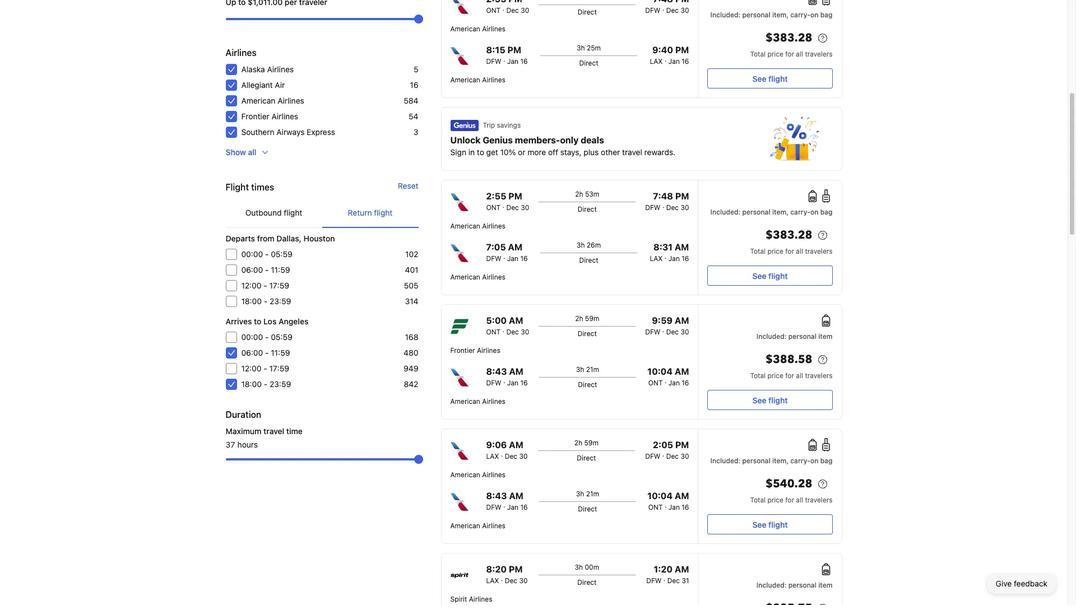 Task type: locate. For each thing, give the bounding box(es) containing it.
2 see flight from the top
[[753, 271, 788, 281]]

3 on from the top
[[811, 457, 819, 466]]

2 3h 21m from the top
[[576, 490, 600, 499]]

2 see from the top
[[753, 271, 767, 281]]

1 horizontal spatial frontier airlines
[[451, 347, 501, 355]]

10%
[[501, 148, 516, 157]]

1 8:43 from the top
[[487, 367, 507, 377]]

frontier up 'southern'
[[241, 112, 270, 121]]

30 inside 5:00 am ont . dec 30
[[521, 328, 530, 337]]

17:59 for dallas,
[[270, 281, 289, 291]]

american airlines up "7:05"
[[451, 222, 506, 231]]

. inside 9:59 am dfw . dec 30
[[663, 326, 665, 334]]

see
[[753, 74, 767, 83], [753, 271, 767, 281], [753, 396, 767, 405], [753, 520, 767, 530]]

1 vertical spatial 8:43 am dfw . jan 16
[[487, 491, 528, 512]]

3h for 5:00 am
[[576, 366, 585, 374]]

$383.28 region for am
[[708, 227, 833, 247]]

1 vertical spatial 2h
[[576, 315, 584, 323]]

total for 2:05 pm
[[751, 496, 766, 505]]

30 for 7:48 pm
[[681, 204, 690, 212]]

0 vertical spatial $383.28
[[766, 30, 813, 45]]

12:00 up duration
[[241, 364, 262, 374]]

8:43 for $540.28
[[487, 491, 507, 501]]

30 for 8:20 pm
[[520, 577, 528, 586]]

2 06:00 from the top
[[241, 348, 263, 358]]

5:00
[[487, 316, 507, 326]]

1 travelers from the top
[[806, 50, 833, 58]]

am up '31'
[[675, 565, 690, 575]]

0 vertical spatial 05:59
[[271, 250, 293, 259]]

1 vertical spatial $383.28 region
[[708, 227, 833, 247]]

3 see flight button from the top
[[708, 390, 833, 411]]

pm right 9:40
[[676, 45, 690, 55]]

jan inside the 9:40 pm lax . jan 16
[[669, 57, 680, 66]]

travel left "time"
[[264, 427, 284, 436]]

lax down 9:06
[[487, 453, 499, 461]]

personal for 1:20 am
[[789, 582, 817, 590]]

1 vertical spatial 3h 21m
[[576, 490, 600, 499]]

on for 9:40 pm
[[811, 11, 819, 19]]

lax for 9:40 pm
[[650, 57, 663, 66]]

travel inside maximum travel time 37 hours
[[264, 427, 284, 436]]

pm inside 2:55 pm ont . dec 30
[[509, 191, 523, 201]]

frontier airlines down 5:00
[[451, 347, 501, 355]]

4 total price for all travelers from the top
[[751, 496, 833, 505]]

see flight button for 2:05 pm
[[708, 515, 833, 535]]

3 see from the top
[[753, 396, 767, 405]]

lax inside 8:31 am lax . jan 16
[[650, 255, 663, 263]]

lax down 8:31 on the right of page
[[650, 255, 663, 263]]

dec up 9:40
[[667, 6, 679, 15]]

2 18:00 - 23:59 from the top
[[241, 380, 291, 389]]

los
[[264, 317, 277, 326]]

10:04 down 9:59 am dfw . dec 30
[[648, 367, 673, 377]]

16 inside 8:15 pm dfw . jan 16
[[521, 57, 528, 66]]

airlines down the "9:06 am lax . dec 30" at the left of the page
[[482, 471, 506, 480]]

2 05:59 from the top
[[271, 333, 293, 342]]

included: personal item up $388.58
[[757, 333, 833, 341]]

- for 102
[[265, 250, 269, 259]]

$383.28 region
[[708, 29, 833, 49], [708, 227, 833, 247]]

lax for 8:31 am
[[650, 255, 663, 263]]

4 see flight button from the top
[[708, 515, 833, 535]]

off
[[549, 148, 559, 157]]

3 total from the top
[[751, 372, 766, 380]]

1 bag from the top
[[821, 11, 833, 19]]

10:04 am ont . jan 16
[[648, 367, 690, 388], [648, 491, 690, 512]]

dec down 7:48
[[667, 204, 679, 212]]

0 vertical spatial 00:00 - 05:59
[[241, 250, 293, 259]]

00:00 - 05:59 down "arrives to los angeles"
[[241, 333, 293, 342]]

included: personal item for 9:59 am
[[757, 333, 833, 341]]

1 vertical spatial 2h 59m
[[575, 439, 599, 448]]

2 $383.28 from the top
[[766, 228, 813, 243]]

30 inside 2:55 pm ont . dec 30
[[521, 204, 530, 212]]

06:00 - 11:59 for from
[[241, 265, 290, 275]]

16 inside 7:05 am dfw . jan 16
[[521, 255, 528, 263]]

pm for 8:20 pm
[[509, 565, 523, 575]]

06:00 down arrives
[[241, 348, 263, 358]]

8:43 down the "9:06 am lax . dec 30" at the left of the page
[[487, 491, 507, 501]]

0 vertical spatial item
[[819, 333, 833, 341]]

dec down 9:59
[[667, 328, 679, 337]]

10:04 am ont . jan 16 down 9:59 am dfw . dec 30
[[648, 367, 690, 388]]

2 vertical spatial carry-
[[791, 457, 811, 466]]

see flight
[[753, 74, 788, 83], [753, 271, 788, 281], [753, 396, 788, 405], [753, 520, 788, 530]]

$383.28 for 8:31 am
[[766, 228, 813, 243]]

1 vertical spatial included: personal item
[[757, 582, 833, 590]]

included: personal item, carry-on bag
[[711, 11, 833, 19], [711, 208, 833, 217], [711, 457, 833, 466]]

480
[[404, 348, 419, 358]]

am inside '1:20 am dfw . dec 31'
[[675, 565, 690, 575]]

pm inside 7:48 pm dfw . dec 30
[[676, 191, 690, 201]]

3 included: personal item, carry-on bag from the top
[[711, 457, 833, 466]]

pm inside the 9:40 pm lax . jan 16
[[676, 45, 690, 55]]

30 inside 8:20 pm lax . dec 30
[[520, 577, 528, 586]]

1 total from the top
[[751, 50, 766, 58]]

30 inside dfw . dec 30
[[681, 6, 690, 15]]

2 vertical spatial on
[[811, 457, 819, 466]]

1 vertical spatial 05:59
[[271, 333, 293, 342]]

00:00 - 05:59 for to
[[241, 333, 293, 342]]

16
[[521, 57, 528, 66], [682, 57, 690, 66], [410, 80, 419, 90], [521, 255, 528, 263], [682, 255, 690, 263], [521, 379, 528, 388], [682, 379, 690, 388], [521, 504, 528, 512], [682, 504, 690, 512]]

included: personal item, carry-on bag for 9:40 pm
[[711, 11, 833, 19]]

8:43 am dfw . jan 16 for $388.58
[[487, 367, 528, 388]]

4 total from the top
[[751, 496, 766, 505]]

pm right 8:20
[[509, 565, 523, 575]]

2 vertical spatial 2h
[[575, 439, 583, 448]]

. inside 8:20 pm lax . dec 30
[[501, 575, 503, 583]]

- for 401
[[265, 265, 269, 275]]

tab list
[[226, 199, 419, 229]]

included: for 7:48 pm
[[711, 208, 741, 217]]

2 00:00 - 05:59 from the top
[[241, 333, 293, 342]]

1 included: personal item, carry-on bag from the top
[[711, 11, 833, 19]]

4 see from the top
[[753, 520, 767, 530]]

0 vertical spatial 00:00
[[241, 250, 263, 259]]

lax down 9:40
[[650, 57, 663, 66]]

3h for 9:06 am
[[576, 490, 585, 499]]

travelers
[[806, 50, 833, 58], [806, 247, 833, 256], [806, 372, 833, 380], [806, 496, 833, 505]]

2 bag from the top
[[821, 208, 833, 217]]

59m for $388.58
[[585, 315, 600, 323]]

show all
[[226, 148, 257, 157]]

2 11:59 from the top
[[271, 348, 290, 358]]

dec inside 8:20 pm lax . dec 30
[[505, 577, 518, 586]]

00:00 down arrives
[[241, 333, 263, 342]]

18:00
[[241, 297, 262, 306], [241, 380, 262, 389]]

pm inside 2:05 pm dfw . dec 30
[[676, 440, 690, 450]]

airlines
[[482, 25, 506, 33], [226, 48, 257, 58], [267, 65, 294, 74], [482, 76, 506, 84], [278, 96, 304, 105], [272, 112, 298, 121], [482, 222, 506, 231], [482, 273, 506, 282], [477, 347, 501, 355], [482, 398, 506, 406], [482, 471, 506, 480], [482, 522, 506, 531], [469, 596, 493, 604]]

3h 00m
[[575, 564, 600, 572]]

2 12:00 from the top
[[241, 364, 262, 374]]

1 see flight from the top
[[753, 74, 788, 83]]

0 horizontal spatial travel
[[264, 427, 284, 436]]

trip
[[483, 121, 495, 130]]

0 vertical spatial included: personal item, carry-on bag
[[711, 11, 833, 19]]

dfw inside 7:48 pm dfw . dec 30
[[646, 204, 661, 212]]

9:06 am lax . dec 30
[[487, 440, 528, 461]]

personal
[[743, 11, 771, 19], [743, 208, 771, 217], [789, 333, 817, 341], [743, 457, 771, 466], [789, 582, 817, 590]]

06:00 - 11:59
[[241, 265, 290, 275], [241, 348, 290, 358]]

am right "7:05"
[[508, 242, 523, 252]]

2 12:00 - 17:59 from the top
[[241, 364, 289, 374]]

8:31 am lax . jan 16
[[650, 242, 690, 263]]

0 vertical spatial 10:04
[[648, 367, 673, 377]]

included: for 9:59 am
[[757, 333, 787, 341]]

2 10:04 from the top
[[648, 491, 673, 501]]

59m for $540.28
[[585, 439, 599, 448]]

all for 7:48 pm
[[797, 247, 804, 256]]

dec inside '1:20 am dfw . dec 31'
[[668, 577, 680, 586]]

30 for 9:59 am
[[681, 328, 690, 337]]

- for 480
[[265, 348, 269, 358]]

pm right 2:55
[[509, 191, 523, 201]]

00:00 - 05:59
[[241, 250, 293, 259], [241, 333, 293, 342]]

1 vertical spatial 00:00
[[241, 333, 263, 342]]

see flight for 2:05 pm
[[753, 520, 788, 530]]

21m for $540.28
[[587, 490, 600, 499]]

1 vertical spatial 17:59
[[270, 364, 289, 374]]

1 item, from the top
[[773, 11, 789, 19]]

airlines down 8:15 pm dfw . jan 16
[[482, 76, 506, 84]]

1 11:59 from the top
[[271, 265, 290, 275]]

$383.28
[[766, 30, 813, 45], [766, 228, 813, 243]]

0 vertical spatial bag
[[821, 11, 833, 19]]

30 inside the "9:06 am lax . dec 30"
[[520, 453, 528, 461]]

return flight button
[[322, 199, 419, 228]]

or
[[518, 148, 526, 157]]

ont inside 2:55 pm ont . dec 30
[[487, 204, 501, 212]]

3 total price for all travelers from the top
[[751, 372, 833, 380]]

pm for 9:40 pm
[[676, 45, 690, 55]]

1:20
[[654, 565, 673, 575]]

included: personal item, carry-on bag for 10:04 am
[[711, 457, 833, 466]]

stays,
[[561, 148, 582, 157]]

alaska airlines
[[241, 65, 294, 74]]

18:00 - 23:59 up "arrives to los angeles"
[[241, 297, 291, 306]]

2 item, from the top
[[773, 208, 789, 217]]

dec inside 5:00 am ont . dec 30
[[507, 328, 519, 337]]

0 vertical spatial 18:00
[[241, 297, 262, 306]]

1 included: personal item from the top
[[757, 333, 833, 341]]

dec up 8:15 pm dfw . jan 16
[[507, 6, 519, 15]]

am
[[508, 242, 523, 252], [675, 242, 690, 252], [509, 316, 524, 326], [675, 316, 690, 326], [509, 367, 524, 377], [675, 367, 690, 377], [509, 440, 524, 450], [509, 491, 524, 501], [675, 491, 690, 501], [675, 565, 690, 575]]

11:59 down departs from dallas, houston in the left top of the page
[[271, 265, 290, 275]]

1 vertical spatial on
[[811, 208, 819, 217]]

show all button
[[221, 142, 275, 163]]

17:59 down los on the bottom left
[[270, 364, 289, 374]]

3 travelers from the top
[[806, 372, 833, 380]]

2 total price for all travelers from the top
[[751, 247, 833, 256]]

5
[[414, 65, 419, 74]]

06:00 for departs
[[241, 265, 263, 275]]

0 vertical spatial 12:00
[[241, 281, 262, 291]]

total price for all travelers for 7:48 pm
[[751, 247, 833, 256]]

dec inside 9:59 am dfw . dec 30
[[667, 328, 679, 337]]

2 06:00 - 11:59 from the top
[[241, 348, 290, 358]]

$388.58
[[766, 352, 813, 367]]

1 17:59 from the top
[[270, 281, 289, 291]]

12:00 - 17:59 down "arrives to los angeles"
[[241, 364, 289, 374]]

1 vertical spatial 00:00 - 05:59
[[241, 333, 293, 342]]

bag
[[821, 11, 833, 19], [821, 208, 833, 217], [821, 457, 833, 466]]

18:00 up arrives
[[241, 297, 262, 306]]

3 bag from the top
[[821, 457, 833, 466]]

am inside 7:05 am dfw . jan 16
[[508, 242, 523, 252]]

1 vertical spatial 06:00
[[241, 348, 263, 358]]

0 vertical spatial 59m
[[585, 315, 600, 323]]

1 18:00 from the top
[[241, 297, 262, 306]]

lax for 8:20 pm
[[487, 577, 499, 586]]

1 23:59 from the top
[[270, 297, 291, 306]]

1 05:59 from the top
[[271, 250, 293, 259]]

8:43 down 5:00 am ont . dec 30
[[487, 367, 507, 377]]

other
[[601, 148, 621, 157]]

12:00 - 17:59 up "arrives to los angeles"
[[241, 281, 289, 291]]

2:55 pm ont . dec 30
[[487, 191, 530, 212]]

personal for 7:48 pm
[[743, 208, 771, 217]]

23:59 up "time"
[[270, 380, 291, 389]]

21m
[[587, 366, 600, 374], [587, 490, 600, 499]]

personal for 2:05 pm
[[743, 457, 771, 466]]

1 vertical spatial 18:00
[[241, 380, 262, 389]]

. inside '1:20 am dfw . dec 31'
[[664, 575, 666, 583]]

1 10:04 am ont . jan 16 from the top
[[648, 367, 690, 388]]

3h
[[577, 44, 585, 52], [577, 241, 585, 250], [576, 366, 585, 374], [576, 490, 585, 499], [575, 564, 583, 572]]

total price for all travelers for 9:59 am
[[751, 372, 833, 380]]

8:43 am dfw . jan 16 down the "9:06 am lax . dec 30" at the left of the page
[[487, 491, 528, 512]]

all for 2:05 pm
[[797, 496, 804, 505]]

2 total from the top
[[751, 247, 766, 256]]

2 item from the top
[[819, 582, 833, 590]]

dec up 7:05 am dfw . jan 16 on the left top of the page
[[507, 204, 519, 212]]

pm inside 8:15 pm dfw . jan 16
[[508, 45, 522, 55]]

1 3h 21m from the top
[[576, 366, 600, 374]]

2 17:59 from the top
[[270, 364, 289, 374]]

0 vertical spatial included: personal item
[[757, 333, 833, 341]]

30 for 2:55 pm
[[521, 204, 530, 212]]

0 vertical spatial 06:00 - 11:59
[[241, 265, 290, 275]]

1 vertical spatial carry-
[[791, 208, 811, 217]]

2 for from the top
[[786, 247, 795, 256]]

3 carry- from the top
[[791, 457, 811, 466]]

dec inside the "9:06 am lax . dec 30"
[[505, 453, 518, 461]]

included: personal item for 1:20 am
[[757, 582, 833, 590]]

flight inside "button"
[[374, 208, 393, 218]]

10:04
[[648, 367, 673, 377], [648, 491, 673, 501]]

airlines up alaska
[[226, 48, 257, 58]]

1 vertical spatial item
[[819, 582, 833, 590]]

2 21m from the top
[[587, 490, 600, 499]]

dec down 8:20
[[505, 577, 518, 586]]

1 00:00 - 05:59 from the top
[[241, 250, 293, 259]]

17:59
[[270, 281, 289, 291], [270, 364, 289, 374]]

2 vertical spatial included: personal item, carry-on bag
[[711, 457, 833, 466]]

2 on from the top
[[811, 208, 819, 217]]

1 vertical spatial item,
[[773, 208, 789, 217]]

see for 2:05 pm
[[753, 520, 767, 530]]

0 vertical spatial 12:00 - 17:59
[[241, 281, 289, 291]]

3 see flight from the top
[[753, 396, 788, 405]]

1 vertical spatial 11:59
[[271, 348, 290, 358]]

30 for 9:06 am
[[520, 453, 528, 461]]

2 8:43 from the top
[[487, 491, 507, 501]]

dec left '31'
[[668, 577, 680, 586]]

1 vertical spatial 06:00 - 11:59
[[241, 348, 290, 358]]

1 vertical spatial 23:59
[[270, 380, 291, 389]]

dfw
[[646, 6, 661, 15], [487, 57, 502, 66], [646, 204, 661, 212], [487, 255, 502, 263], [646, 328, 661, 337], [487, 379, 502, 388], [646, 453, 661, 461], [487, 504, 502, 512], [647, 577, 662, 586]]

2 8:43 am dfw . jan 16 from the top
[[487, 491, 528, 512]]

10:04 for $540.28
[[648, 491, 673, 501]]

8:43 am dfw . jan 16 down 5:00 am ont . dec 30
[[487, 367, 528, 388]]

1 for from the top
[[786, 50, 795, 58]]

3 price from the top
[[768, 372, 784, 380]]

$383.28 for 9:40 pm
[[766, 30, 813, 45]]

frontier right the 480 in the left of the page
[[451, 347, 475, 355]]

4 for from the top
[[786, 496, 795, 505]]

flight for see flight button related to 7:48 pm
[[769, 271, 788, 281]]

10:04 am ont . jan 16 for $540.28
[[648, 491, 690, 512]]

1 vertical spatial 59m
[[585, 439, 599, 448]]

0 vertical spatial 3h 21m
[[576, 366, 600, 374]]

06:00 for arrives
[[241, 348, 263, 358]]

1 on from the top
[[811, 11, 819, 19]]

1 vertical spatial included: personal item, carry-on bag
[[711, 208, 833, 217]]

lax inside the "9:06 am lax . dec 30"
[[487, 453, 499, 461]]

american airlines
[[451, 25, 506, 33], [451, 76, 506, 84], [241, 96, 304, 105], [451, 222, 506, 231], [451, 273, 506, 282], [451, 398, 506, 406], [451, 471, 506, 480], [451, 522, 506, 531]]

dec for 8:20
[[505, 577, 518, 586]]

2 included: personal item from the top
[[757, 582, 833, 590]]

1 vertical spatial frontier
[[451, 347, 475, 355]]

18:00 for departs
[[241, 297, 262, 306]]

$540.28 region
[[708, 476, 833, 496]]

flight
[[226, 182, 249, 192]]

10:04 down 2:05 pm dfw . dec 30
[[648, 491, 673, 501]]

0 vertical spatial 8:43
[[487, 367, 507, 377]]

total price for all travelers for 2:05 pm
[[751, 496, 833, 505]]

dec for 9:59
[[667, 328, 679, 337]]

17:59 for los
[[270, 364, 289, 374]]

price
[[768, 50, 784, 58], [768, 247, 784, 256], [768, 372, 784, 380], [768, 496, 784, 505]]

am right 5:00
[[509, 316, 524, 326]]

southern airways express
[[241, 127, 335, 137]]

1 21m from the top
[[587, 366, 600, 374]]

pm inside 8:20 pm lax . dec 30
[[509, 565, 523, 575]]

to right in on the top of page
[[477, 148, 485, 157]]

members-
[[515, 135, 561, 145]]

pm right 7:48
[[676, 191, 690, 201]]

2 vertical spatial bag
[[821, 457, 833, 466]]

jan inside 7:05 am dfw . jan 16
[[508, 255, 519, 263]]

1 vertical spatial 12:00
[[241, 364, 262, 374]]

genius image
[[770, 117, 820, 162], [451, 120, 479, 131], [451, 120, 479, 131]]

1 horizontal spatial travel
[[623, 148, 643, 157]]

0 vertical spatial 2h 59m
[[576, 315, 600, 323]]

dec down 9:06
[[505, 453, 518, 461]]

8:20 pm lax . dec 30
[[487, 565, 528, 586]]

11:59 down los on the bottom left
[[271, 348, 290, 358]]

12:00
[[241, 281, 262, 291], [241, 364, 262, 374]]

1 carry- from the top
[[791, 11, 811, 19]]

0 vertical spatial 11:59
[[271, 265, 290, 275]]

0 vertical spatial travel
[[623, 148, 643, 157]]

1 horizontal spatial to
[[477, 148, 485, 157]]

2 see flight button from the top
[[708, 266, 833, 286]]

american airlines down air
[[241, 96, 304, 105]]

on
[[811, 11, 819, 19], [811, 208, 819, 217], [811, 457, 819, 466]]

0 horizontal spatial to
[[254, 317, 262, 326]]

4 see flight from the top
[[753, 520, 788, 530]]

1 12:00 from the top
[[241, 281, 262, 291]]

3 for from the top
[[786, 372, 795, 380]]

american
[[451, 25, 481, 33], [451, 76, 481, 84], [241, 96, 276, 105], [451, 222, 481, 231], [451, 273, 481, 282], [451, 398, 481, 406], [451, 471, 481, 480], [451, 522, 481, 531]]

am down the "9:06 am lax . dec 30" at the left of the page
[[509, 491, 524, 501]]

0 vertical spatial item,
[[773, 11, 789, 19]]

1 vertical spatial to
[[254, 317, 262, 326]]

0 vertical spatial to
[[477, 148, 485, 157]]

all for 9:59 am
[[797, 372, 804, 380]]

0 vertical spatial 18:00 - 23:59
[[241, 297, 291, 306]]

flight for outbound flight button at the top left of page
[[284, 208, 302, 218]]

unlock genius members-only deals sign in to get 10% or more off stays, plus other travel rewards.
[[451, 135, 676, 157]]

item
[[819, 333, 833, 341], [819, 582, 833, 590]]

1 $383.28 from the top
[[766, 30, 813, 45]]

1 8:43 am dfw . jan 16 from the top
[[487, 367, 528, 388]]

return flight
[[348, 208, 393, 218]]

jan inside 8:31 am lax . jan 16
[[669, 255, 680, 263]]

06:00 - 11:59 down from
[[241, 265, 290, 275]]

2 included: personal item, carry-on bag from the top
[[711, 208, 833, 217]]

3h 26m
[[577, 241, 601, 250]]

1 vertical spatial 18:00 - 23:59
[[241, 380, 291, 389]]

2 00:00 from the top
[[241, 333, 263, 342]]

dec down 5:00
[[507, 328, 519, 337]]

included:
[[711, 11, 741, 19], [711, 208, 741, 217], [757, 333, 787, 341], [711, 457, 741, 466], [757, 582, 787, 590]]

american airlines down 8:15
[[451, 76, 506, 84]]

1 vertical spatial bag
[[821, 208, 833, 217]]

for for 9:59 am
[[786, 372, 795, 380]]

- for 168
[[265, 333, 269, 342]]

dfw inside 8:15 pm dfw . jan 16
[[487, 57, 502, 66]]

departs
[[226, 234, 255, 243]]

2 10:04 am ont . jan 16 from the top
[[648, 491, 690, 512]]

time
[[287, 427, 303, 436]]

1 vertical spatial 10:04 am ont . jan 16
[[648, 491, 690, 512]]

314
[[405, 297, 419, 306]]

0 vertical spatial 2h
[[576, 190, 584, 199]]

2h 59m
[[576, 315, 600, 323], [575, 439, 599, 448]]

dec for 2:05
[[667, 453, 679, 461]]

584
[[404, 96, 419, 105]]

30 inside ont . dec 30
[[521, 6, 530, 15]]

30 inside 2:05 pm dfw . dec 30
[[681, 453, 690, 461]]

00:00 - 05:59 down from
[[241, 250, 293, 259]]

lax inside the 9:40 pm lax . jan 16
[[650, 57, 663, 66]]

0 vertical spatial 06:00
[[241, 265, 263, 275]]

dec inside 2:05 pm dfw . dec 30
[[667, 453, 679, 461]]

0 vertical spatial 8:43 am dfw . jan 16
[[487, 367, 528, 388]]

dfw inside '1:20 am dfw . dec 31'
[[647, 577, 662, 586]]

1 item from the top
[[819, 333, 833, 341]]

18:00 - 23:59 up duration
[[241, 380, 291, 389]]

1 vertical spatial $383.28
[[766, 228, 813, 243]]

1 vertical spatial travel
[[264, 427, 284, 436]]

30 inside 9:59 am dfw . dec 30
[[681, 328, 690, 337]]

travelers for 7:48 pm
[[806, 247, 833, 256]]

lax inside 8:20 pm lax . dec 30
[[487, 577, 499, 586]]

bag for 9:40 pm
[[821, 11, 833, 19]]

dec inside 7:48 pm dfw . dec 30
[[667, 204, 679, 212]]

0 vertical spatial 10:04 am ont . jan 16
[[648, 367, 690, 388]]

for
[[786, 50, 795, 58], [786, 247, 795, 256], [786, 372, 795, 380], [786, 496, 795, 505]]

dec inside dfw . dec 30
[[667, 6, 679, 15]]

10:04 for $388.58
[[648, 367, 673, 377]]

4 travelers from the top
[[806, 496, 833, 505]]

1 06:00 from the top
[[241, 265, 263, 275]]

23:59
[[270, 297, 291, 306], [270, 380, 291, 389]]

30
[[521, 6, 530, 15], [681, 6, 690, 15], [521, 204, 530, 212], [681, 204, 690, 212], [521, 328, 530, 337], [681, 328, 690, 337], [520, 453, 528, 461], [681, 453, 690, 461], [520, 577, 528, 586]]

2 price from the top
[[768, 247, 784, 256]]

dec down 2:05
[[667, 453, 679, 461]]

11:59
[[271, 265, 290, 275], [271, 348, 290, 358]]

item for 9:59 am
[[819, 333, 833, 341]]

to
[[477, 148, 485, 157], [254, 317, 262, 326]]

1 18:00 - 23:59 from the top
[[241, 297, 291, 306]]

1 vertical spatial 21m
[[587, 490, 600, 499]]

pm right 2:05
[[676, 440, 690, 450]]

0 horizontal spatial frontier airlines
[[241, 112, 298, 121]]

2 travelers from the top
[[806, 247, 833, 256]]

1 vertical spatial 8:43
[[487, 491, 507, 501]]

price for 7:48 pm
[[768, 247, 784, 256]]

0 vertical spatial $383.28 region
[[708, 29, 833, 49]]

. inside 2:55 pm ont . dec 30
[[503, 201, 505, 210]]

. inside 7:48 pm dfw . dec 30
[[663, 201, 665, 210]]

12:00 up arrives
[[241, 281, 262, 291]]

06:00 - 11:59 down "arrives to los angeles"
[[241, 348, 290, 358]]

12:00 for departs
[[241, 281, 262, 291]]

1 00:00 from the top
[[241, 250, 263, 259]]

. inside 8:31 am lax . jan 16
[[665, 252, 667, 261]]

2h 59m for $540.28
[[575, 439, 599, 448]]

dfw inside 9:59 am dfw . dec 30
[[646, 328, 661, 337]]

8:43 am dfw . jan 16
[[487, 367, 528, 388], [487, 491, 528, 512]]

1 vertical spatial 12:00 - 17:59
[[241, 364, 289, 374]]

30 inside 7:48 pm dfw . dec 30
[[681, 204, 690, 212]]

168
[[405, 333, 419, 342]]

2 carry- from the top
[[791, 208, 811, 217]]

3h 21m
[[576, 366, 600, 374], [576, 490, 600, 499]]

direct
[[578, 8, 597, 16], [580, 59, 599, 67], [578, 205, 597, 214], [580, 256, 599, 265], [578, 330, 597, 338], [578, 381, 598, 389], [577, 454, 596, 463], [578, 505, 598, 514], [578, 579, 597, 587]]

am right 9:59
[[675, 316, 690, 326]]

18:00 up duration
[[241, 380, 262, 389]]

05:59 down departs from dallas, houston in the left top of the page
[[271, 250, 293, 259]]

05:59 down los on the bottom left
[[271, 333, 293, 342]]

0 vertical spatial carry-
[[791, 11, 811, 19]]

0 vertical spatial on
[[811, 11, 819, 19]]

2 23:59 from the top
[[270, 380, 291, 389]]

am right 9:06
[[509, 440, 524, 450]]

total
[[751, 50, 766, 58], [751, 247, 766, 256], [751, 372, 766, 380], [751, 496, 766, 505]]

0 vertical spatial 17:59
[[270, 281, 289, 291]]

frontier airlines
[[241, 112, 298, 121], [451, 347, 501, 355]]

1 10:04 from the top
[[648, 367, 673, 377]]

2:05 pm dfw . dec 30
[[646, 440, 690, 461]]

4 price from the top
[[768, 496, 784, 505]]

item for 1:20 am
[[819, 582, 833, 590]]

16 inside the 9:40 pm lax . jan 16
[[682, 57, 690, 66]]

am inside 5:00 am ont . dec 30
[[509, 316, 524, 326]]

31
[[682, 577, 690, 586]]

0 vertical spatial 23:59
[[270, 297, 291, 306]]

0 horizontal spatial frontier
[[241, 112, 270, 121]]

am right 8:31 on the right of page
[[675, 242, 690, 252]]

3 item, from the top
[[773, 457, 789, 466]]

1 vertical spatial 10:04
[[648, 491, 673, 501]]

1 see flight button from the top
[[708, 68, 833, 89]]

17:59 up los on the bottom left
[[270, 281, 289, 291]]

06:00 down departs
[[241, 265, 263, 275]]

0 vertical spatial frontier
[[241, 112, 270, 121]]

2 $383.28 region from the top
[[708, 227, 833, 247]]

included: personal item
[[757, 333, 833, 341], [757, 582, 833, 590]]

included: for 1:20 am
[[757, 582, 787, 590]]

. inside the "9:06 am lax . dec 30"
[[501, 450, 503, 459]]

10:04 am ont . jan 16 down 2:05 pm dfw . dec 30
[[648, 491, 690, 512]]

1 12:00 - 17:59 from the top
[[241, 281, 289, 291]]

$540.28
[[766, 477, 813, 492]]

0 vertical spatial 21m
[[587, 366, 600, 374]]

included: personal item up $385.75 region
[[757, 582, 833, 590]]

american airlines up 8:20
[[451, 522, 506, 531]]

frontier airlines up 'southern'
[[241, 112, 298, 121]]

1 06:00 - 11:59 from the top
[[241, 265, 290, 275]]

2 18:00 from the top
[[241, 380, 262, 389]]

bag for 10:04 am
[[821, 457, 833, 466]]

23:59 up los on the bottom left
[[270, 297, 291, 306]]

travel right other
[[623, 148, 643, 157]]

ont . dec 30
[[487, 4, 530, 15]]

dec inside 2:55 pm ont . dec 30
[[507, 204, 519, 212]]

airlines down air
[[278, 96, 304, 105]]

lax down 8:20
[[487, 577, 499, 586]]

18:00 - 23:59
[[241, 297, 291, 306], [241, 380, 291, 389]]

1 $383.28 region from the top
[[708, 29, 833, 49]]

2 vertical spatial item,
[[773, 457, 789, 466]]

00:00 down departs
[[241, 250, 263, 259]]

to left los on the bottom left
[[254, 317, 262, 326]]

pm right 8:15
[[508, 45, 522, 55]]



Task type: describe. For each thing, give the bounding box(es) containing it.
american airlines up 8:15
[[451, 25, 506, 33]]

. inside 5:00 am ont . dec 30
[[503, 326, 505, 334]]

3h 25m
[[577, 44, 601, 52]]

37
[[226, 440, 235, 450]]

to inside unlock genius members-only deals sign in to get 10% or more off stays, plus other travel rewards.
[[477, 148, 485, 157]]

1 price from the top
[[768, 50, 784, 58]]

hours
[[238, 440, 258, 450]]

8:15 pm dfw . jan 16
[[487, 45, 528, 66]]

trip savings
[[483, 121, 521, 130]]

9:59 am dfw . dec 30
[[646, 316, 690, 337]]

pm for 7:48 pm
[[676, 191, 690, 201]]

0 vertical spatial frontier airlines
[[241, 112, 298, 121]]

9:40 pm lax . jan 16
[[650, 45, 690, 66]]

3h for 2:55 pm
[[577, 241, 585, 250]]

30 for 5:00 am
[[521, 328, 530, 337]]

. inside dfw . dec 30
[[663, 4, 665, 12]]

item, for 9:40 pm
[[773, 11, 789, 19]]

spirit
[[451, 596, 467, 604]]

see flight for 9:59 am
[[753, 396, 788, 405]]

lax for 9:06 am
[[487, 453, 499, 461]]

reset button
[[398, 181, 419, 192]]

flight for return flight "button"
[[374, 208, 393, 218]]

12:00 - 17:59 for from
[[241, 281, 289, 291]]

from
[[257, 234, 275, 243]]

2h for $388.58
[[576, 315, 584, 323]]

dfw inside 7:05 am dfw . jan 16
[[487, 255, 502, 263]]

see flight for 7:48 pm
[[753, 271, 788, 281]]

pm for 8:15 pm
[[508, 45, 522, 55]]

18:00 - 23:59 for from
[[241, 297, 291, 306]]

southern
[[241, 127, 275, 137]]

total for 9:59 am
[[751, 372, 766, 380]]

8:43 am dfw . jan 16 for $540.28
[[487, 491, 528, 512]]

am down 9:59 am dfw . dec 30
[[675, 367, 690, 377]]

express
[[307, 127, 335, 137]]

flight for 9:59 am's see flight button
[[769, 396, 788, 405]]

times
[[251, 182, 274, 192]]

flight for first see flight button from the top of the page
[[769, 74, 788, 83]]

dfw . dec 30
[[646, 4, 690, 15]]

maximum
[[226, 427, 262, 436]]

spirit airlines
[[451, 596, 493, 604]]

2:05
[[653, 440, 674, 450]]

jan inside 8:15 pm dfw . jan 16
[[508, 57, 519, 66]]

$383.28 region for pm
[[708, 29, 833, 49]]

airlines up 8:20
[[482, 522, 506, 531]]

am inside 9:59 am dfw . dec 30
[[675, 316, 690, 326]]

26m
[[587, 241, 601, 250]]

duration
[[226, 410, 262, 420]]

bag for 8:31 am
[[821, 208, 833, 217]]

air
[[275, 80, 285, 90]]

. inside 7:05 am dfw . jan 16
[[504, 252, 506, 261]]

am inside the "9:06 am lax . dec 30"
[[509, 440, 524, 450]]

7:48 pm dfw . dec 30
[[646, 191, 690, 212]]

842
[[404, 380, 419, 389]]

total for 7:48 pm
[[751, 247, 766, 256]]

savings
[[497, 121, 521, 130]]

10:04 am ont . jan 16 for $388.58
[[648, 367, 690, 388]]

1 horizontal spatial frontier
[[451, 347, 475, 355]]

am down 5:00 am ont . dec 30
[[509, 367, 524, 377]]

9:59
[[652, 316, 673, 326]]

8:31
[[654, 242, 673, 252]]

2h for $383.28
[[576, 190, 584, 199]]

more
[[528, 148, 546, 157]]

11:59 for dallas,
[[271, 265, 290, 275]]

all inside button
[[248, 148, 257, 157]]

2h 59m for $388.58
[[576, 315, 600, 323]]

05:59 for dallas,
[[271, 250, 293, 259]]

allegiant air
[[241, 80, 285, 90]]

included: personal item, carry-on bag for 8:31 am
[[711, 208, 833, 217]]

arrives to los angeles
[[226, 317, 309, 326]]

alaska
[[241, 65, 265, 74]]

ont inside ont . dec 30
[[487, 6, 501, 15]]

get
[[487, 148, 499, 157]]

- for 949
[[264, 364, 267, 374]]

3h 21m for $540.28
[[576, 490, 600, 499]]

rewards.
[[645, 148, 676, 157]]

on for 10:04 am
[[811, 457, 819, 466]]

dec inside ont . dec 30
[[507, 6, 519, 15]]

8:15
[[487, 45, 506, 55]]

unlock
[[451, 135, 481, 145]]

american airlines down "7:05"
[[451, 273, 506, 282]]

airlines up 8:15
[[482, 25, 506, 33]]

show
[[226, 148, 246, 157]]

00:00 - 05:59 for from
[[241, 250, 293, 259]]

am inside 8:31 am lax . jan 16
[[675, 242, 690, 252]]

dec for 2:55
[[507, 204, 519, 212]]

1 see from the top
[[753, 74, 767, 83]]

05:59 for los
[[271, 333, 293, 342]]

dfw inside dfw . dec 30
[[646, 6, 661, 15]]

- for 842
[[264, 380, 268, 389]]

am down 2:05 pm dfw . dec 30
[[675, 491, 690, 501]]

feedback
[[1015, 579, 1048, 589]]

for for 7:48 pm
[[786, 247, 795, 256]]

for for 2:05 pm
[[786, 496, 795, 505]]

return
[[348, 208, 372, 218]]

. inside the 9:40 pm lax . jan 16
[[665, 55, 667, 63]]

outbound flight
[[246, 208, 302, 218]]

travelers for 9:59 am
[[806, 372, 833, 380]]

airlines down 5:00
[[477, 347, 501, 355]]

pm for 2:55 pm
[[509, 191, 523, 201]]

outbound
[[246, 208, 282, 218]]

11:59 for los
[[271, 348, 290, 358]]

18:00 for arrives
[[241, 380, 262, 389]]

1 vertical spatial frontier airlines
[[451, 347, 501, 355]]

allegiant
[[241, 80, 273, 90]]

airlines right the spirit
[[469, 596, 493, 604]]

53m
[[586, 190, 600, 199]]

deals
[[581, 135, 605, 145]]

in
[[469, 148, 475, 157]]

see for 9:59 am
[[753, 396, 767, 405]]

flight times
[[226, 182, 274, 192]]

. inside ont . dec 30
[[503, 4, 505, 12]]

505
[[404, 281, 419, 291]]

dec for 5:00
[[507, 328, 519, 337]]

00:00 for departs
[[241, 250, 263, 259]]

$388.58 region
[[708, 351, 833, 371]]

00:00 for arrives
[[241, 333, 263, 342]]

5:00 am ont . dec 30
[[487, 316, 530, 337]]

airlines up the "southern airways express"
[[272, 112, 298, 121]]

2h 53m
[[576, 190, 600, 199]]

flight for see flight button associated with 2:05 pm
[[769, 520, 788, 530]]

carry- for 9:40 pm
[[791, 11, 811, 19]]

7:48
[[653, 191, 674, 201]]

- for 505
[[264, 281, 267, 291]]

included: for 2:05 pm
[[711, 457, 741, 466]]

houston
[[304, 234, 335, 243]]

angeles
[[279, 317, 309, 326]]

12:00 for arrives
[[241, 364, 262, 374]]

airlines up air
[[267, 65, 294, 74]]

outbound flight button
[[226, 199, 322, 228]]

. inside 8:15 pm dfw . jan 16
[[504, 55, 506, 63]]

25m
[[587, 44, 601, 52]]

12:00 - 17:59 for to
[[241, 364, 289, 374]]

23:59 for dallas,
[[270, 297, 291, 306]]

airlines up 9:06
[[482, 398, 506, 406]]

$385.75 region
[[708, 600, 833, 606]]

102
[[406, 250, 419, 259]]

airways
[[277, 127, 305, 137]]

- for 314
[[264, 297, 268, 306]]

on for 8:31 am
[[811, 208, 819, 217]]

only
[[561, 135, 579, 145]]

item, for 10:04 am
[[773, 457, 789, 466]]

. inside 2:05 pm dfw . dec 30
[[663, 450, 665, 459]]

dec for 1:20
[[668, 577, 680, 586]]

arrives
[[226, 317, 252, 326]]

7:05
[[487, 242, 506, 252]]

genius
[[483, 135, 513, 145]]

dfw inside 2:05 pm dfw . dec 30
[[646, 453, 661, 461]]

8:43 for $388.58
[[487, 367, 507, 377]]

2:55
[[487, 191, 507, 201]]

item, for 8:31 am
[[773, 208, 789, 217]]

airlines down 7:05 am dfw . jan 16 on the left top of the page
[[482, 273, 506, 282]]

plus
[[584, 148, 599, 157]]

maximum travel time 37 hours
[[226, 427, 303, 450]]

price for 9:59 am
[[768, 372, 784, 380]]

departs from dallas, houston
[[226, 234, 335, 243]]

2h for $540.28
[[575, 439, 583, 448]]

30 for 2:05 pm
[[681, 453, 690, 461]]

06:00 - 11:59 for to
[[241, 348, 290, 358]]

1 total price for all travelers from the top
[[751, 50, 833, 58]]

16 inside 8:31 am lax . jan 16
[[682, 255, 690, 263]]

american airlines down 9:06
[[451, 471, 506, 480]]

949
[[404, 364, 419, 374]]

ont inside 5:00 am ont . dec 30
[[487, 328, 501, 337]]

airlines up "7:05"
[[482, 222, 506, 231]]

give feedback
[[997, 579, 1048, 589]]

sign
[[451, 148, 467, 157]]

give
[[997, 579, 1013, 589]]

9:06
[[487, 440, 507, 450]]

travel inside unlock genius members-only deals sign in to get 10% or more off stays, plus other travel rewards.
[[623, 148, 643, 157]]

23:59 for los
[[270, 380, 291, 389]]

54
[[409, 112, 419, 121]]

8:20
[[487, 565, 507, 575]]

carry- for 8:31 am
[[791, 208, 811, 217]]

american airlines up 9:06
[[451, 398, 506, 406]]

reset
[[398, 181, 419, 191]]

see flight button for 9:59 am
[[708, 390, 833, 411]]

give feedback button
[[988, 574, 1057, 595]]

dallas,
[[277, 234, 302, 243]]

personal for 9:59 am
[[789, 333, 817, 341]]

00m
[[585, 564, 600, 572]]

tab list containing outbound flight
[[226, 199, 419, 229]]



Task type: vqa. For each thing, say whether or not it's contained in the screenshot.


